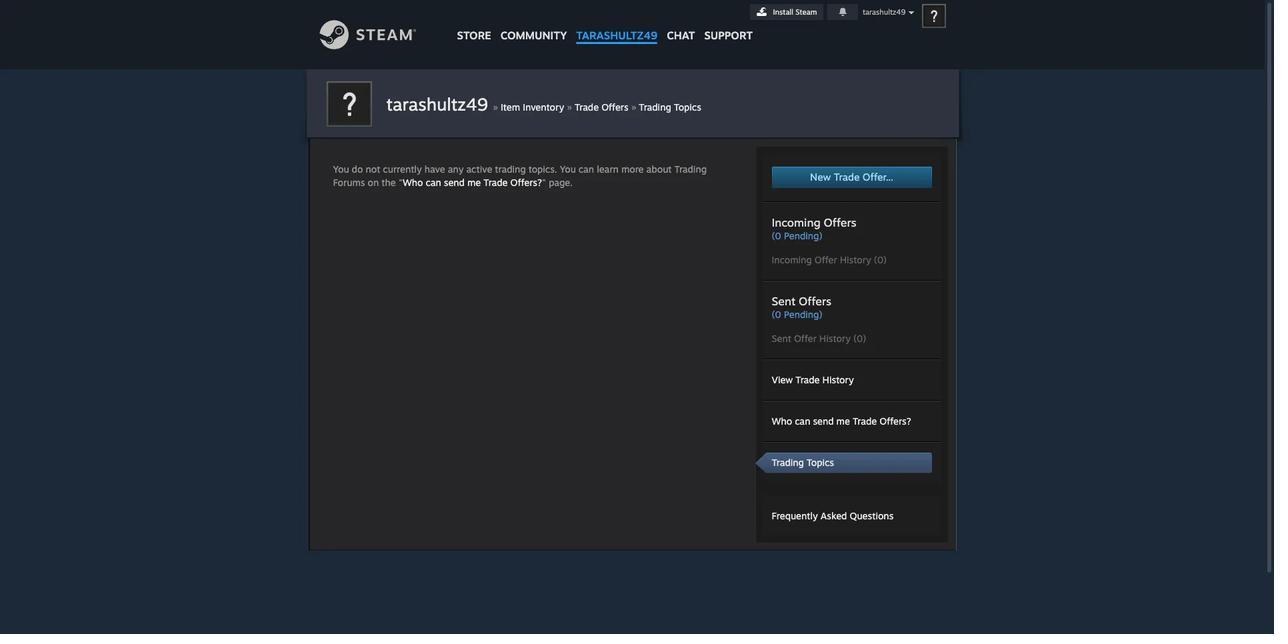 Task type: locate. For each thing, give the bounding box(es) containing it.
»
[[493, 100, 498, 113], [567, 100, 572, 113], [631, 100, 637, 113]]

0 vertical spatial trading topics link
[[639, 101, 702, 113]]

can up trading topics
[[795, 416, 811, 427]]

trading up frequently
[[772, 457, 804, 468]]

2 horizontal spatial »
[[631, 100, 637, 113]]

offers
[[602, 101, 629, 113], [824, 215, 857, 229], [799, 294, 832, 308]]

2 vertical spatial offers
[[799, 294, 832, 308]]

(0 inside 'incoming offers (0 pending)'
[[772, 230, 782, 241]]

1 vertical spatial who
[[772, 416, 793, 427]]

topics.
[[529, 163, 557, 175]]

1 " from the left
[[399, 177, 403, 188]]

offers up sent offer history (0)
[[799, 294, 832, 308]]

1 horizontal spatial send
[[813, 416, 834, 427]]

offers inside sent offers (0 pending)
[[799, 294, 832, 308]]

offer
[[815, 254, 838, 265], [794, 333, 817, 344]]

1 horizontal spatial who can send me trade offers? link
[[772, 416, 912, 427]]

sent inside sent offers (0 pending)
[[772, 294, 796, 308]]

1 vertical spatial tarashultz49
[[577, 29, 658, 42]]

"
[[399, 177, 403, 188], [542, 177, 547, 188]]

sent
[[772, 294, 796, 308], [772, 333, 792, 344]]

can for who can send me trade offers? " page.
[[426, 177, 441, 188]]

0 vertical spatial sent
[[772, 294, 796, 308]]

1 horizontal spatial tarashultz49
[[577, 29, 658, 42]]

0 vertical spatial who can send me trade offers? link
[[403, 177, 542, 188]]

history down sent offers (0 pending)
[[820, 333, 851, 344]]

1 you from the left
[[333, 163, 349, 175]]

incoming
[[772, 215, 821, 229], [772, 254, 812, 265]]

offers inside 'incoming offers (0 pending)'
[[824, 215, 857, 229]]

history for incoming offers
[[840, 254, 872, 265]]

1 vertical spatial offers?
[[880, 416, 912, 427]]

trading topics link up about
[[639, 101, 702, 113]]

0 horizontal spatial can
[[426, 177, 441, 188]]

offers up 'incoming offer history (0)'
[[824, 215, 857, 229]]

trading right about
[[675, 163, 707, 175]]

2 (0 from the top
[[772, 309, 782, 320]]

tarashultz49
[[863, 7, 906, 17], [577, 29, 658, 42], [387, 93, 488, 115]]

(0 up 'incoming offer history (0)'
[[772, 230, 782, 241]]

send for who can send me trade offers? " page.
[[444, 177, 465, 188]]

incoming inside 'incoming offers (0 pending)'
[[772, 215, 821, 229]]

new
[[810, 171, 831, 183]]

0 horizontal spatial send
[[444, 177, 465, 188]]

1 vertical spatial (0
[[772, 309, 782, 320]]

" right the
[[399, 177, 403, 188]]

1 vertical spatial history
[[820, 333, 851, 344]]

» left item
[[493, 100, 498, 113]]

0 vertical spatial incoming
[[772, 215, 821, 229]]

1 vertical spatial send
[[813, 416, 834, 427]]

0 vertical spatial offer
[[815, 254, 838, 265]]

0 horizontal spatial me
[[468, 177, 481, 188]]

pending) inside 'incoming offers (0 pending)'
[[784, 230, 823, 241]]

trading topics
[[772, 457, 834, 468]]

pending) for incoming
[[784, 230, 823, 241]]

1 horizontal spatial you
[[560, 163, 576, 175]]

2 horizontal spatial can
[[795, 416, 811, 427]]

2 you from the left
[[560, 163, 576, 175]]

me down view trade history link
[[837, 416, 850, 427]]

» right trade offers link
[[631, 100, 637, 113]]

who
[[403, 177, 423, 188], [772, 416, 793, 427]]

you up forums
[[333, 163, 349, 175]]

trade
[[575, 101, 599, 113], [834, 171, 860, 183], [484, 177, 508, 188], [796, 374, 820, 386], [853, 416, 877, 427]]

pending) up 'incoming offer history (0)'
[[784, 230, 823, 241]]

» right inventory
[[567, 100, 572, 113]]

0 vertical spatial tarashultz49
[[863, 7, 906, 17]]

support link
[[700, 0, 758, 45]]

trade right inventory
[[575, 101, 599, 113]]

install
[[774, 7, 794, 17]]

inventory
[[523, 101, 564, 113]]

incoming offer history (0) link
[[772, 253, 932, 267]]

0 horizontal spatial tarashultz49
[[387, 93, 488, 115]]

trade offers link
[[575, 101, 629, 113]]

1 vertical spatial who can send me trade offers? link
[[772, 416, 912, 427]]

about
[[647, 163, 672, 175]]

trading
[[639, 101, 672, 113], [675, 163, 707, 175], [772, 457, 804, 468]]

me down active
[[468, 177, 481, 188]]

incoming down 'incoming offers (0 pending)'
[[772, 254, 812, 265]]

2 vertical spatial trading
[[772, 457, 804, 468]]

trade inside tarashultz49 » item inventory » trade offers » trading topics
[[575, 101, 599, 113]]

0 horizontal spatial who
[[403, 177, 423, 188]]

0 horizontal spatial trading
[[639, 101, 672, 113]]

0 vertical spatial offers?
[[511, 177, 542, 188]]

(0
[[772, 230, 782, 241], [772, 309, 782, 320]]

1 vertical spatial incoming
[[772, 254, 812, 265]]

steam
[[796, 7, 818, 17]]

view trade history
[[772, 374, 854, 386]]

0 vertical spatial tarashultz49 link
[[572, 0, 663, 48]]

view
[[772, 374, 793, 386]]

(0)
[[874, 254, 887, 265], [854, 333, 867, 344]]

0 horizontal spatial "
[[399, 177, 403, 188]]

trade right view on the bottom
[[796, 374, 820, 386]]

(0) for incoming offers
[[874, 254, 887, 265]]

trade down trading
[[484, 177, 508, 188]]

tarashultz49 link up have
[[387, 93, 493, 115]]

0 horizontal spatial tarashultz49 link
[[387, 93, 493, 115]]

(0) for sent offers
[[854, 333, 867, 344]]

tarashultz49 link left the chat
[[572, 0, 663, 48]]

pending) inside sent offers (0 pending)
[[784, 309, 823, 320]]

frequently asked questions link
[[772, 510, 894, 522]]

0 horizontal spatial topics
[[674, 101, 702, 113]]

me
[[468, 177, 481, 188], [837, 416, 850, 427]]

0 vertical spatial (0
[[772, 230, 782, 241]]

history down 'incoming offers (0 pending)'
[[840, 254, 872, 265]]

0 horizontal spatial you
[[333, 163, 349, 175]]

you up page.
[[560, 163, 576, 175]]

offer down 'incoming offers (0 pending)'
[[815, 254, 838, 265]]

learn
[[597, 163, 619, 175]]

1 horizontal spatial me
[[837, 416, 850, 427]]

1 horizontal spatial »
[[567, 100, 572, 113]]

trade down view trade history
[[853, 416, 877, 427]]

1 vertical spatial offers
[[824, 215, 857, 229]]

0 vertical spatial trading
[[639, 101, 672, 113]]

trading topics link
[[639, 101, 702, 113], [772, 457, 834, 468]]

0 vertical spatial history
[[840, 254, 872, 265]]

1 vertical spatial sent
[[772, 333, 792, 344]]

1 horizontal spatial trading topics link
[[772, 457, 834, 468]]

1 horizontal spatial trading
[[675, 163, 707, 175]]

1 horizontal spatial (0)
[[874, 254, 887, 265]]

sent down sent offers (0 pending)
[[772, 333, 792, 344]]

1 vertical spatial me
[[837, 416, 850, 427]]

1 vertical spatial trading
[[675, 163, 707, 175]]

1 vertical spatial (0)
[[854, 333, 867, 344]]

new trade offer...
[[810, 171, 894, 183]]

1 vertical spatial trading topics link
[[772, 457, 834, 468]]

you do not currently have any active trading topics.  you can learn more about trading forums on the "
[[333, 163, 707, 188]]

can left learn
[[579, 163, 594, 175]]

0 vertical spatial can
[[579, 163, 594, 175]]

0 vertical spatial who
[[403, 177, 423, 188]]

can down have
[[426, 177, 441, 188]]

offers up learn
[[602, 101, 629, 113]]

(0 inside sent offers (0 pending)
[[772, 309, 782, 320]]

send for who can send me trade offers?
[[813, 416, 834, 427]]

incoming for offer
[[772, 254, 812, 265]]

offers?
[[511, 177, 542, 188], [880, 416, 912, 427]]

0 vertical spatial offers
[[602, 101, 629, 113]]

incoming offers (0 pending)
[[772, 215, 857, 241]]

2 vertical spatial tarashultz49
[[387, 93, 488, 115]]

1 sent from the top
[[772, 294, 796, 308]]

offer down sent offers (0 pending)
[[794, 333, 817, 344]]

can
[[579, 163, 594, 175], [426, 177, 441, 188], [795, 416, 811, 427]]

send down view trade history link
[[813, 416, 834, 427]]

offers for incoming offers
[[824, 215, 857, 229]]

pending) up sent offer history (0)
[[784, 309, 823, 320]]

1 (0 from the top
[[772, 230, 782, 241]]

offers? for who can send me trade offers?
[[880, 416, 912, 427]]

who down the "currently"
[[403, 177, 423, 188]]

0 vertical spatial me
[[468, 177, 481, 188]]

1 vertical spatial topics
[[807, 457, 834, 468]]

offers? for who can send me trade offers? " page.
[[511, 177, 542, 188]]

1 horizontal spatial who
[[772, 416, 793, 427]]

1 vertical spatial offer
[[794, 333, 817, 344]]

trading topics link up frequently
[[772, 457, 834, 468]]

send
[[444, 177, 465, 188], [813, 416, 834, 427]]

pending) for sent
[[784, 309, 823, 320]]

who can send me trade offers? link
[[403, 177, 542, 188], [772, 416, 912, 427]]

who can send me trade offers? link down view trade history link
[[772, 416, 912, 427]]

1 vertical spatial pending)
[[784, 309, 823, 320]]

you
[[333, 163, 349, 175], [560, 163, 576, 175]]

offer for sent
[[794, 333, 817, 344]]

who can send me trade offers? link down active
[[403, 177, 542, 188]]

0 vertical spatial send
[[444, 177, 465, 188]]

page.
[[549, 177, 573, 188]]

2 pending) from the top
[[784, 309, 823, 320]]

trading right trade offers link
[[639, 101, 672, 113]]

1 horizontal spatial offers?
[[880, 416, 912, 427]]

tarashultz49 link
[[572, 0, 663, 48], [387, 93, 493, 115]]

incoming up 'incoming offer history (0)'
[[772, 215, 821, 229]]

history
[[840, 254, 872, 265], [820, 333, 851, 344], [823, 374, 854, 386]]

offers for sent offers
[[799, 294, 832, 308]]

pending)
[[784, 230, 823, 241], [784, 309, 823, 320]]

1 incoming from the top
[[772, 215, 821, 229]]

any
[[448, 163, 464, 175]]

community link
[[496, 0, 572, 48]]

2 horizontal spatial trading
[[772, 457, 804, 468]]

0 horizontal spatial offers?
[[511, 177, 542, 188]]

item inventory link
[[501, 101, 564, 113]]

0 vertical spatial topics
[[674, 101, 702, 113]]

1 horizontal spatial can
[[579, 163, 594, 175]]

1 vertical spatial can
[[426, 177, 441, 188]]

2 vertical spatial history
[[823, 374, 854, 386]]

0 horizontal spatial (0)
[[854, 333, 867, 344]]

2 vertical spatial can
[[795, 416, 811, 427]]

2 horizontal spatial tarashultz49
[[863, 7, 906, 17]]

2 incoming from the top
[[772, 254, 812, 265]]

chat link
[[663, 0, 700, 45]]

1 pending) from the top
[[784, 230, 823, 241]]

" inside you do not currently have any active trading topics.  you can learn more about trading forums on the "
[[399, 177, 403, 188]]

send down any at the top left of the page
[[444, 177, 465, 188]]

" down topics.
[[542, 177, 547, 188]]

topics
[[674, 101, 702, 113], [807, 457, 834, 468]]

(0 up sent offer history (0)
[[772, 309, 782, 320]]

sent up sent offer history (0)
[[772, 294, 796, 308]]

offer...
[[863, 171, 894, 183]]

0 vertical spatial (0)
[[874, 254, 887, 265]]

who for who can send me trade offers?
[[772, 416, 793, 427]]

who down view on the bottom
[[772, 416, 793, 427]]

1 horizontal spatial "
[[542, 177, 547, 188]]

0 horizontal spatial »
[[493, 100, 498, 113]]

2 sent from the top
[[772, 333, 792, 344]]

history up who can send me trade offers? at the right bottom
[[823, 374, 854, 386]]

0 vertical spatial pending)
[[784, 230, 823, 241]]

chat
[[667, 29, 695, 42]]

incoming offer history (0)
[[772, 254, 887, 265]]



Task type: describe. For each thing, give the bounding box(es) containing it.
frequently asked questions
[[772, 510, 894, 522]]

incoming for offers
[[772, 215, 821, 229]]

store
[[457, 29, 491, 42]]

1 » from the left
[[493, 100, 498, 113]]

item
[[501, 101, 520, 113]]

1 vertical spatial tarashultz49 link
[[387, 93, 493, 115]]

do
[[352, 163, 363, 175]]

can inside you do not currently have any active trading topics.  you can learn more about trading forums on the "
[[579, 163, 594, 175]]

store link
[[453, 0, 496, 48]]

trade right new
[[834, 171, 860, 183]]

2 " from the left
[[542, 177, 547, 188]]

trading
[[495, 163, 526, 175]]

view trade history link
[[772, 374, 854, 386]]

trading inside tarashultz49 » item inventory » trade offers » trading topics
[[639, 101, 672, 113]]

can for who can send me trade offers?
[[795, 416, 811, 427]]

sent offer history (0)
[[772, 333, 867, 344]]

0 horizontal spatial trading topics link
[[639, 101, 702, 113]]

sent for offers
[[772, 294, 796, 308]]

forums
[[333, 177, 365, 188]]

support
[[705, 29, 753, 42]]

who can send me trade offers? " page.
[[403, 177, 573, 188]]

install steam link
[[750, 4, 824, 20]]

frequently
[[772, 510, 818, 522]]

(0 for sent offers
[[772, 309, 782, 320]]

0 horizontal spatial who can send me trade offers? link
[[403, 177, 542, 188]]

3 » from the left
[[631, 100, 637, 113]]

questions
[[850, 510, 894, 522]]

1 horizontal spatial tarashultz49 link
[[572, 0, 663, 48]]

the
[[382, 177, 396, 188]]

sent offers (0 pending)
[[772, 294, 832, 320]]

currently
[[383, 163, 422, 175]]

sent offer history (0) link
[[772, 332, 932, 346]]

sent for offer
[[772, 333, 792, 344]]

offers inside tarashultz49 » item inventory » trade offers » trading topics
[[602, 101, 629, 113]]

install steam
[[774, 7, 818, 17]]

trading inside you do not currently have any active trading topics.  you can learn more about trading forums on the "
[[675, 163, 707, 175]]

who for who can send me trade offers? " page.
[[403, 177, 423, 188]]

not
[[366, 163, 380, 175]]

community
[[501, 29, 567, 42]]

asked
[[821, 510, 847, 522]]

more
[[622, 163, 644, 175]]

topics inside tarashultz49 » item inventory » trade offers » trading topics
[[674, 101, 702, 113]]

2 » from the left
[[567, 100, 572, 113]]

who can send me trade offers?
[[772, 416, 912, 427]]

me for who can send me trade offers?
[[837, 416, 850, 427]]

tarashultz49 » item inventory » trade offers » trading topics
[[387, 93, 702, 115]]

me for who can send me trade offers? " page.
[[468, 177, 481, 188]]

have
[[425, 163, 445, 175]]

1 horizontal spatial topics
[[807, 457, 834, 468]]

active
[[467, 163, 493, 175]]

history for sent offers
[[820, 333, 851, 344]]

offer for incoming
[[815, 254, 838, 265]]

(0 for incoming offers
[[772, 230, 782, 241]]

on
[[368, 177, 379, 188]]



Task type: vqa. For each thing, say whether or not it's contained in the screenshot.
tarashultz49 inside the 'link'
yes



